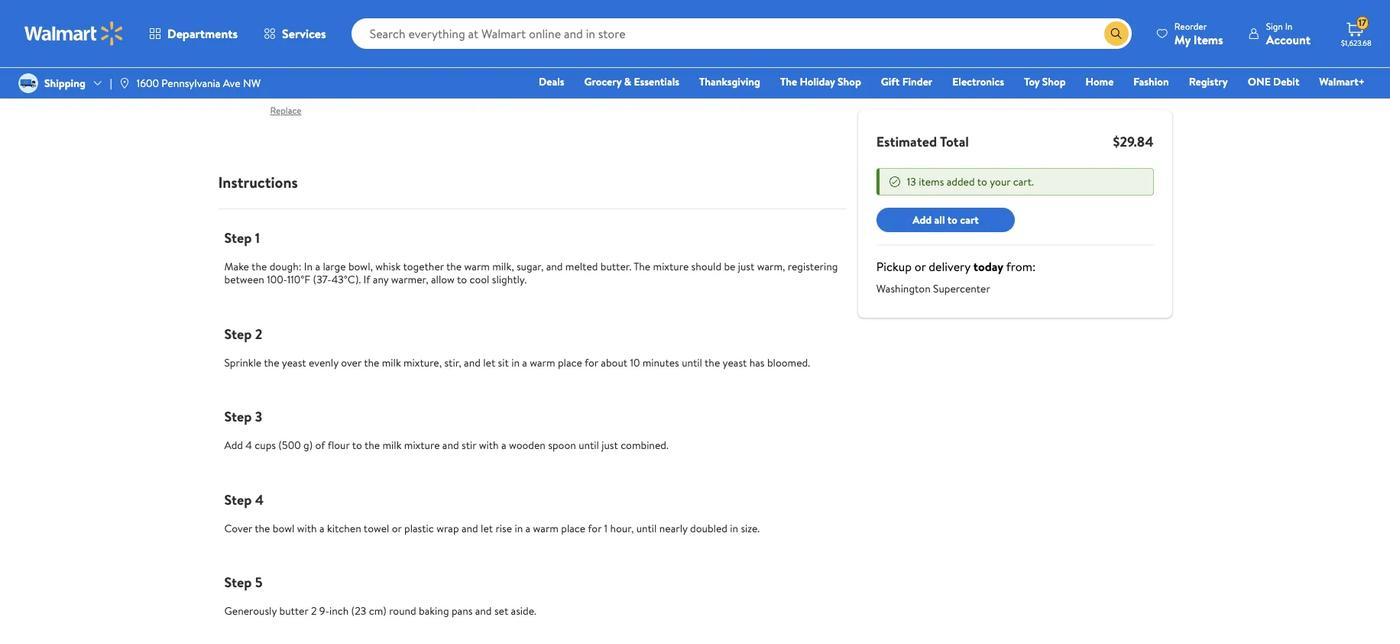 Task type: locate. For each thing, give the bounding box(es) containing it.
if
[[363, 272, 370, 288]]

1 vertical spatial the
[[634, 259, 651, 274]]

until right hour, at bottom left
[[636, 521, 657, 536]]

services button
[[251, 15, 339, 52]]

of
[[315, 438, 325, 453]]

4 down cups
[[255, 490, 264, 510]]

1 shop from the left
[[838, 74, 861, 89]]

step left 3
[[224, 408, 252, 427]]

0 horizontal spatial shop
[[838, 74, 861, 89]]

0 horizontal spatial in
[[304, 259, 313, 274]]

 image left 'shipping'
[[18, 73, 38, 93]]

1 vertical spatial mixture
[[404, 438, 440, 453]]

17
[[1359, 16, 1367, 29]]

large
[[323, 259, 346, 274]]

1 horizontal spatial add
[[913, 212, 932, 228]]

13
[[907, 174, 916, 190]]

add for add all to cart
[[913, 212, 932, 228]]

0 vertical spatial with
[[479, 438, 499, 453]]

in right rise
[[515, 521, 523, 536]]

0 horizontal spatial add
[[224, 438, 243, 453]]

a left large
[[315, 259, 320, 274]]

step for step 3
[[224, 408, 252, 427]]

instructions
[[218, 172, 298, 192]]

a
[[315, 259, 320, 274], [522, 355, 527, 371], [501, 438, 506, 453], [319, 521, 325, 536], [525, 521, 531, 536]]

items
[[919, 174, 944, 190]]

0 vertical spatial for
[[371, 80, 385, 95]]

just inside make the dough: in a large bowl, whisk together the warm milk, sugar, and melted butter. the mixture should be just warm, registering between 100-110°f (37-43°c). if any warmer, allow to cool slightly.
[[738, 259, 755, 274]]

4 left cups
[[246, 438, 252, 453]]

1 horizontal spatial 4
[[255, 490, 264, 510]]

a left wooden
[[501, 438, 506, 453]]

to left your
[[977, 174, 987, 190]]

just
[[738, 259, 755, 274], [602, 438, 618, 453]]

and right sugar,
[[546, 259, 563, 274]]

milk left mixture,
[[382, 355, 401, 371]]

spoon
[[548, 438, 576, 453]]

warm right sit
[[530, 355, 555, 371]]

g)
[[303, 438, 313, 453]]

and right wrap
[[462, 521, 478, 536]]

0 vertical spatial warm
[[464, 259, 490, 274]]

slightly.
[[492, 272, 527, 288]]

1 vertical spatial 2
[[311, 604, 317, 619]]

step up sprinkle
[[224, 325, 252, 344]]

0 vertical spatial 4
[[246, 438, 252, 453]]

debit
[[1273, 74, 1299, 89]]

dough:
[[270, 259, 301, 274]]

between
[[224, 272, 264, 288]]

let left rise
[[481, 521, 493, 536]]

1 horizontal spatial until
[[636, 521, 657, 536]]

to inside add all to cart button
[[948, 212, 958, 228]]

total
[[940, 132, 969, 151]]

replace up the great
[[270, 26, 302, 39]]

step 2
[[224, 325, 262, 344]]

0 vertical spatial until
[[682, 355, 702, 371]]

0 vertical spatial place
[[558, 355, 582, 371]]

1 vertical spatial milk
[[383, 438, 402, 453]]

1 vertical spatial 4
[[255, 490, 264, 510]]

shop
[[838, 74, 861, 89], [1042, 74, 1066, 89]]

in right sign
[[1285, 19, 1293, 32]]

to inside make the dough: in a large bowl, whisk together the warm milk, sugar, and melted butter. the mixture should be just warm, registering between 100-110°f (37-43°c). if any warmer, allow to cool slightly.
[[457, 272, 467, 288]]

for
[[371, 80, 385, 95], [585, 355, 598, 371], [588, 521, 602, 536]]

5 step from the top
[[224, 573, 252, 593]]

yeast left evenly
[[282, 355, 306, 371]]

walmart+ link
[[1312, 73, 1372, 90]]

0 vertical spatial the
[[780, 74, 797, 89]]

essentials
[[634, 74, 679, 89]]

Walmart Site-Wide search field
[[351, 18, 1132, 49]]

place left hour, at bottom left
[[561, 521, 586, 536]]

4 for add
[[246, 438, 252, 453]]

0 horizontal spatial with
[[297, 521, 317, 536]]

for down 'great value confectioners powdered sugar, 32 oz' link on the left
[[371, 80, 385, 95]]

the left 'increase quantity great value confectioners powdered sugar, 32 oz-count, current quantity 1' image
[[780, 74, 797, 89]]

let left sit
[[483, 355, 495, 371]]

cool
[[470, 272, 489, 288]]

1 horizontal spatial or
[[915, 258, 926, 275]]

0 horizontal spatial the
[[634, 259, 651, 274]]

warm inside make the dough: in a large bowl, whisk together the warm milk, sugar, and melted butter. the mixture should be just warm, registering between 100-110°f (37-43°c). if any warmer, allow to cool slightly.
[[464, 259, 490, 274]]

in inside sign in account
[[1285, 19, 1293, 32]]

0 vertical spatial just
[[738, 259, 755, 274]]

the
[[780, 74, 797, 89], [634, 259, 651, 274]]

shop right holiday
[[838, 74, 861, 89]]

2 vertical spatial warm
[[533, 521, 559, 536]]

1 horizontal spatial  image
[[118, 77, 130, 89]]

4 step from the top
[[224, 490, 252, 510]]

1 right decrease quantity great value confectioners powdered sugar, 32 oz-count, current quantity 1 icon
[[780, 72, 784, 88]]

walmart image
[[24, 21, 124, 46]]

1 vertical spatial for
[[585, 355, 598, 371]]

for left about
[[585, 355, 598, 371]]

|
[[110, 76, 112, 91]]

2 step from the top
[[224, 325, 252, 344]]

2 vertical spatial until
[[636, 521, 657, 536]]

cart.
[[1013, 174, 1034, 190]]

0 horizontal spatial 4
[[246, 438, 252, 453]]

all
[[934, 212, 945, 228]]

make the dough: in a large bowl, whisk together the warm milk, sugar, and melted butter. the mixture should be just warm, registering between 100-110°f (37-43°c). if any warmer, allow to cool slightly.
[[224, 259, 838, 288]]

stir
[[462, 438, 476, 453]]

and left stir
[[442, 438, 459, 453]]

departments
[[167, 25, 238, 42]]

cup
[[276, 80, 293, 95]]

evenly
[[309, 355, 338, 371]]

3 step from the top
[[224, 408, 252, 427]]

1 replace button from the top
[[270, 20, 302, 45]]

1 vertical spatial let
[[481, 521, 493, 536]]

delivery
[[929, 258, 970, 275]]

the left has
[[705, 355, 720, 371]]

add down the step 3
[[224, 438, 243, 453]]

1 vertical spatial add
[[224, 438, 243, 453]]

shop right toy
[[1042, 74, 1066, 89]]

 image for 1600 pennsylvania ave nw
[[118, 77, 130, 89]]

0 vertical spatial 2
[[255, 325, 262, 344]]

registry
[[1189, 74, 1228, 89]]

place
[[558, 355, 582, 371], [561, 521, 586, 536]]

step for step 5
[[224, 573, 252, 593]]

0 horizontal spatial mixture
[[404, 438, 440, 453]]

1 horizontal spatial 2
[[311, 604, 317, 619]]

2 horizontal spatial until
[[682, 355, 702, 371]]

warm right rise
[[533, 521, 559, 536]]

or
[[915, 258, 926, 275], [392, 521, 402, 536]]

a right rise
[[525, 521, 531, 536]]

1 vertical spatial in
[[304, 259, 313, 274]]

0 vertical spatial or
[[915, 258, 926, 275]]

flour
[[328, 438, 350, 453]]

needed:
[[701, 74, 733, 87]]

in left size.
[[730, 521, 738, 536]]

wrap
[[437, 521, 459, 536]]

with right the bowl
[[297, 521, 317, 536]]

for left hour, at bottom left
[[588, 521, 602, 536]]

place left about
[[558, 355, 582, 371]]

or right pickup
[[915, 258, 926, 275]]

5
[[255, 573, 263, 593]]

0 vertical spatial mixture
[[653, 259, 689, 274]]

2 shop from the left
[[1042, 74, 1066, 89]]

1 vertical spatial or
[[392, 521, 402, 536]]

and inside make the dough: in a large bowl, whisk together the warm milk, sugar, and melted butter. the mixture should be just warm, registering between 100-110°f (37-43°c). if any warmer, allow to cool slightly.
[[546, 259, 563, 274]]

 image right |
[[118, 77, 130, 89]]

thanksgiving link
[[692, 73, 767, 90]]

just right be
[[738, 259, 755, 274]]

2 up sprinkle
[[255, 325, 262, 344]]

warm
[[464, 259, 490, 274], [530, 355, 555, 371], [533, 521, 559, 536]]

generously
[[224, 604, 277, 619]]

the right butter.
[[634, 259, 651, 274]]

step left 5
[[224, 573, 252, 593]]

1 step from the top
[[224, 228, 252, 247]]

1 replace from the top
[[270, 26, 302, 39]]

deals
[[539, 74, 564, 89]]

milk right flour
[[383, 438, 402, 453]]

the right make
[[252, 259, 267, 274]]

mixture left should
[[653, 259, 689, 274]]

in left (37- at the top left
[[304, 259, 313, 274]]

replace button up the great
[[270, 20, 302, 45]]

1 horizontal spatial the
[[780, 74, 797, 89]]

just left "combined."
[[602, 438, 618, 453]]

1 horizontal spatial mixture
[[653, 259, 689, 274]]

0 vertical spatial add
[[913, 212, 932, 228]]

0 vertical spatial replace button
[[270, 20, 302, 45]]

rise
[[496, 521, 512, 536]]

has
[[749, 355, 765, 371]]

yeast
[[282, 355, 306, 371], [723, 355, 747, 371]]

sugar
[[344, 80, 369, 95]]

together
[[403, 259, 444, 274]]

sign
[[1266, 19, 1283, 32]]

until right spoon
[[579, 438, 599, 453]]

0 horizontal spatial  image
[[18, 73, 38, 93]]

replace button
[[270, 20, 302, 45], [270, 99, 302, 123]]

cover the bowl with a kitchen towel or plastic wrap and let rise in a warm place for 1 hour, until nearly doubled in size.
[[224, 521, 760, 536]]

add for add 4 cups (500 g) of flour to the milk mixture and stir with a wooden spoon until just combined.
[[224, 438, 243, 453]]

until right minutes
[[682, 355, 702, 371]]

the right sprinkle
[[264, 355, 279, 371]]

1 vertical spatial replace
[[270, 104, 302, 117]]

today
[[973, 258, 1004, 275]]

and
[[546, 259, 563, 274], [464, 355, 481, 371], [442, 438, 459, 453], [462, 521, 478, 536], [475, 604, 492, 619]]

step 4
[[224, 490, 264, 510]]

0 horizontal spatial or
[[392, 521, 402, 536]]

4
[[246, 438, 252, 453], [255, 490, 264, 510]]

or right towel
[[392, 521, 402, 536]]

0 vertical spatial in
[[1285, 19, 1293, 32]]

yeast left has
[[723, 355, 747, 371]]

replace down cup at the top left
[[270, 104, 302, 117]]

add all to cart
[[913, 212, 979, 228]]

0 horizontal spatial yeast
[[282, 355, 306, 371]]

1 vertical spatial warm
[[530, 355, 555, 371]]

thanksgiving
[[699, 74, 760, 89]]

pans
[[452, 604, 473, 619]]

1 vertical spatial just
[[602, 438, 618, 453]]

1 vertical spatial replace button
[[270, 99, 302, 123]]

be
[[724, 259, 736, 274]]

with right stir
[[479, 438, 499, 453]]

 image for shipping
[[18, 73, 38, 93]]

one debit link
[[1241, 73, 1306, 90]]

a right sit
[[522, 355, 527, 371]]

sign in account
[[1266, 19, 1311, 48]]

1 horizontal spatial shop
[[1042, 74, 1066, 89]]

the left cool
[[446, 259, 462, 274]]

1 horizontal spatial in
[[1285, 19, 1293, 32]]

0 horizontal spatial until
[[579, 438, 599, 453]]

qty
[[683, 74, 699, 87]]

step up cover
[[224, 490, 252, 510]]

a left kitchen
[[319, 521, 325, 536]]

warm left milk,
[[464, 259, 490, 274]]

1600 pennsylvania ave nw
[[137, 76, 261, 91]]

search icon image
[[1110, 28, 1123, 40]]

to
[[977, 174, 987, 190], [948, 212, 958, 228], [457, 272, 467, 288], [352, 438, 362, 453]]

add inside button
[[913, 212, 932, 228]]

$29.84
[[1113, 132, 1154, 151]]

step up make
[[224, 228, 252, 247]]

the
[[252, 259, 267, 274], [446, 259, 462, 274], [264, 355, 279, 371], [364, 355, 379, 371], [705, 355, 720, 371], [365, 438, 380, 453], [255, 521, 270, 536]]

shop inside 'link'
[[1042, 74, 1066, 89]]

2 yeast from the left
[[723, 355, 747, 371]]

electronics
[[952, 74, 1004, 89]]

bowl,
[[348, 259, 373, 274]]

2
[[255, 325, 262, 344], [311, 604, 317, 619]]

replace button down cup at the top left
[[270, 99, 302, 123]]

1 yeast from the left
[[282, 355, 306, 371]]

to left cool
[[457, 272, 467, 288]]

add left "all"
[[913, 212, 932, 228]]

1 horizontal spatial yeast
[[723, 355, 747, 371]]

wooden
[[509, 438, 546, 453]]

mixture left stir
[[404, 438, 440, 453]]

inch
[[329, 604, 349, 619]]

great value confectioners powdered sugar, 32 oz image
[[218, 61, 252, 95]]

2 left 9-
[[311, 604, 317, 619]]

1 left cup at the top left
[[270, 80, 274, 95]]

 image
[[18, 73, 38, 93], [118, 77, 130, 89]]

grocery & essentials
[[584, 74, 679, 89]]

stir,
[[444, 355, 461, 371]]

value
[[299, 61, 324, 77]]

Search search field
[[351, 18, 1132, 49]]

0 vertical spatial replace
[[270, 26, 302, 39]]

1 horizontal spatial just
[[738, 259, 755, 274]]

2 replace button from the top
[[270, 99, 302, 123]]

to right "all"
[[948, 212, 958, 228]]



Task type: describe. For each thing, give the bounding box(es) containing it.
generously butter 2 9-inch (23 cm) round baking pans and set aside.
[[224, 604, 536, 619]]

cups
[[255, 438, 276, 453]]

cm)
[[369, 604, 387, 619]]

1 horizontal spatial with
[[479, 438, 499, 453]]

deals link
[[532, 73, 571, 90]]

0 horizontal spatial just
[[602, 438, 618, 453]]

the left the bowl
[[255, 521, 270, 536]]

2 vertical spatial for
[[588, 521, 602, 536]]

increase quantity great value confectioners powdered sugar, 32 oz-count, current quantity 1 image
[[808, 74, 821, 86]]

43°c).
[[331, 272, 361, 288]]

1 vertical spatial with
[[297, 521, 317, 536]]

in right sit
[[511, 355, 520, 371]]

until for step 4
[[636, 521, 657, 536]]

services
[[282, 25, 326, 42]]

sprinkle the yeast evenly over the milk mixture, stir, and let sit in a warm place for about 10 minutes until the yeast has bloomed.
[[224, 355, 810, 371]]

great
[[270, 61, 297, 77]]

ave
[[223, 76, 240, 91]]

gift finder
[[881, 74, 933, 89]]

a inside make the dough: in a large bowl, whisk together the warm milk, sugar, and melted butter. the mixture should be just warm, registering between 100-110°f (37-43°c). if any warmer, allow to cool slightly.
[[315, 259, 320, 274]]

1 vertical spatial place
[[561, 521, 586, 536]]

oz)
[[596, 7, 608, 20]]

(37-
[[313, 272, 331, 288]]

bowl
[[273, 521, 295, 536]]

my
[[1174, 31, 1191, 48]]

sugar,
[[445, 61, 474, 77]]

in inside make the dough: in a large bowl, whisk together the warm milk, sugar, and melted butter. the mixture should be just warm, registering between 100-110°f (37-43°c). if any warmer, allow to cool slightly.
[[304, 259, 313, 274]]

milk,
[[492, 259, 514, 274]]

plastic
[[404, 521, 434, 536]]

grocery
[[584, 74, 622, 89]]

great value confectioners powdered sugar, 32 oz link
[[270, 61, 500, 77]]

32
[[476, 61, 488, 77]]

&
[[624, 74, 631, 89]]

0 vertical spatial let
[[483, 355, 495, 371]]

cover
[[224, 521, 252, 536]]

hour,
[[610, 521, 634, 536]]

sugar,
[[517, 259, 544, 274]]

from:
[[1006, 258, 1036, 275]]

1 inside the great value confectioners powdered sugar, 32 oz 1 cup powdered sugar for frosting
[[270, 80, 274, 95]]

fashion link
[[1127, 73, 1176, 90]]

great value confectioners powdered sugar, 32 oz 1 cup powdered sugar for frosting
[[270, 61, 500, 95]]

pickup
[[876, 258, 912, 275]]

1 left hour, at bottom left
[[604, 521, 608, 536]]

electronics link
[[946, 73, 1011, 90]]

(7.3
[[596, 81, 609, 94]]

4 for step
[[255, 490, 264, 510]]

frosting
[[388, 80, 424, 95]]

aside.
[[511, 604, 536, 619]]

0 vertical spatial milk
[[382, 355, 401, 371]]

home
[[1086, 74, 1114, 89]]

cart
[[960, 212, 979, 228]]

$2.34
[[596, 66, 622, 81]]

and right stir,
[[464, 355, 481, 371]]

the inside make the dough: in a large bowl, whisk together the warm milk, sugar, and melted butter. the mixture should be just warm, registering between 100-110°f (37-43°c). if any warmer, allow to cool slightly.
[[634, 259, 651, 274]]

items
[[1194, 31, 1223, 48]]

grocery & essentials link
[[577, 73, 686, 90]]

$2.34 (7.3 ¢/oz)
[[596, 66, 632, 94]]

and left the set
[[475, 604, 492, 619]]

toy shop link
[[1017, 73, 1073, 90]]

0 horizontal spatial 2
[[255, 325, 262, 344]]

your
[[990, 174, 1011, 190]]

($4.12/fl
[[596, 0, 627, 7]]

decrease quantity great value confectioners powdered sugar, 32 oz-count, current quantity 1 image
[[743, 74, 755, 86]]

step for step 4
[[224, 490, 252, 510]]

for inside the great value confectioners powdered sugar, 32 oz 1 cup powdered sugar for frosting
[[371, 80, 385, 95]]

confectioners
[[327, 61, 393, 77]]

until for step 2
[[682, 355, 702, 371]]

toy shop
[[1024, 74, 1066, 89]]

2 replace from the top
[[270, 104, 302, 117]]

whisk
[[375, 259, 401, 274]]

nw
[[243, 76, 261, 91]]

mixture inside make the dough: in a large bowl, whisk together the warm milk, sugar, and melted butter. the mixture should be just warm, registering between 100-110°f (37-43°c). if any warmer, allow to cool slightly.
[[653, 259, 689, 274]]

step 5
[[224, 573, 263, 593]]

pickup or delivery today from: washington supercenter
[[876, 258, 1036, 297]]

step for step 2
[[224, 325, 252, 344]]

or inside pickup or delivery today from: washington supercenter
[[915, 258, 926, 275]]

melted
[[565, 259, 598, 274]]

add all to cart button
[[876, 208, 1015, 232]]

estimated
[[876, 132, 937, 151]]

to right flour
[[352, 438, 362, 453]]

size.
[[741, 521, 760, 536]]

step 3
[[224, 408, 262, 427]]

1 vertical spatial until
[[579, 438, 599, 453]]

about
[[601, 355, 627, 371]]

¢/oz)
[[612, 81, 632, 94]]

replace inside ($4.12/fl oz) replace
[[270, 26, 302, 39]]

shipping
[[44, 76, 85, 91]]

one debit
[[1248, 74, 1299, 89]]

sit
[[498, 355, 509, 371]]

add 4 cups (500 g) of flour to the milk mixture and stir with a wooden spoon until just combined.
[[224, 438, 668, 453]]

baking
[[419, 604, 449, 619]]

step for step 1
[[224, 228, 252, 247]]

finder
[[902, 74, 933, 89]]

warm,
[[757, 259, 785, 274]]

the right flour
[[365, 438, 380, 453]]

registry link
[[1182, 73, 1235, 90]]

the holiday shop
[[780, 74, 861, 89]]

9-
[[319, 604, 329, 619]]

the right "over"
[[364, 355, 379, 371]]

towel
[[364, 521, 389, 536]]

butter.
[[601, 259, 631, 274]]

over
[[341, 355, 362, 371]]

make
[[224, 259, 249, 274]]

doubled
[[690, 521, 727, 536]]

1 up between
[[255, 228, 260, 247]]



Task type: vqa. For each thing, say whether or not it's contained in the screenshot.
Gift Finder link
yes



